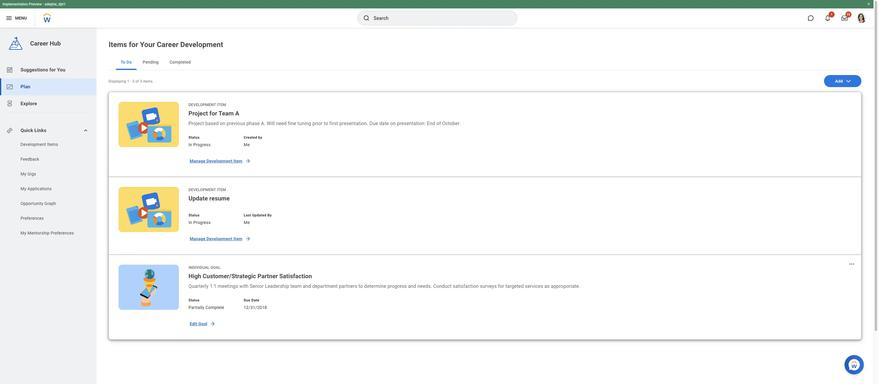 Task type: describe. For each thing, give the bounding box(es) containing it.
high
[[189, 273, 201, 280]]

edit goal button
[[186, 318, 218, 330]]

0 horizontal spatial career
[[30, 40, 48, 47]]

leadership
[[265, 284, 289, 289]]

quarterly
[[189, 284, 209, 289]]

goal for edit goal
[[199, 322, 207, 327]]

implementation
[[2, 2, 28, 6]]

feedback link
[[20, 156, 82, 162]]

due date 12/31/2018
[[244, 299, 267, 310]]

notifications large image
[[825, 15, 831, 21]]

status in progress for me
[[189, 136, 211, 147]]

2 3 from the left
[[140, 79, 142, 84]]

timeline milestone image
[[6, 100, 13, 107]]

explore
[[21, 101, 37, 107]]

created by me
[[244, 136, 262, 147]]

item inside the development item project for team a
[[217, 103, 226, 107]]

suggestions
[[21, 67, 48, 73]]

graph
[[44, 201, 56, 206]]

october.
[[442, 121, 461, 126]]

will
[[267, 121, 275, 126]]

edit
[[190, 322, 197, 327]]

related actions image
[[849, 261, 855, 267]]

to do
[[121, 60, 132, 65]]

phase
[[247, 121, 260, 126]]

first
[[330, 121, 338, 126]]

for inside the development item project for team a
[[210, 110, 217, 117]]

a
[[235, 110, 239, 117]]

items for your career development
[[109, 40, 223, 49]]

1 horizontal spatial career
[[157, 40, 179, 49]]

in for by
[[189, 220, 192, 225]]

arrow right image for project for team a
[[245, 158, 251, 164]]

determine
[[364, 284, 387, 289]]

services
[[525, 284, 544, 289]]

1 manage from the top
[[190, 159, 206, 164]]

items inside development items link
[[47, 142, 58, 147]]

edit goal
[[190, 322, 207, 327]]

1 horizontal spatial of
[[437, 121, 441, 126]]

2 project from the top
[[189, 121, 204, 126]]

hub
[[50, 40, 61, 47]]

adeptai_dpt1
[[45, 2, 66, 6]]

based
[[205, 121, 219, 126]]

me inside the created by me
[[244, 142, 250, 147]]

status for high customer/strategic partner satisfaction
[[189, 299, 200, 303]]

as
[[545, 284, 550, 289]]

list containing suggestions for you
[[0, 62, 97, 112]]

1 horizontal spatial due
[[370, 121, 378, 126]]

partners
[[339, 284, 358, 289]]

inbox large image
[[842, 15, 848, 21]]

last
[[244, 213, 251, 218]]

opportunity graph
[[21, 201, 56, 206]]

previous
[[227, 121, 245, 126]]

conduct
[[433, 284, 452, 289]]

your
[[140, 40, 155, 49]]

quick
[[21, 128, 33, 133]]

a.
[[261, 121, 266, 126]]

Search Workday  search field
[[374, 11, 505, 25]]

justify image
[[5, 14, 13, 22]]

2 on from the left
[[390, 121, 396, 126]]

by
[[268, 213, 272, 218]]

by
[[258, 136, 262, 140]]

2 manage from the top
[[190, 237, 206, 241]]

development inside the development item project for team a
[[189, 103, 216, 107]]

1 button
[[822, 11, 835, 25]]

surveys
[[480, 284, 497, 289]]

prior
[[313, 121, 323, 126]]

pending
[[143, 60, 159, 65]]

my for my applications
[[21, 187, 26, 191]]

customer/strategic
[[203, 273, 256, 280]]

project based on previous phase a. will need fine tuning prior to first presentation. due date on presentation: end of october.
[[189, 121, 461, 126]]

senior
[[250, 284, 264, 289]]

individual
[[189, 266, 210, 270]]

complete
[[206, 305, 224, 310]]

search image
[[363, 14, 370, 22]]

33 button
[[838, 11, 852, 25]]

team
[[219, 110, 234, 117]]

end
[[427, 121, 435, 126]]

due inside due date 12/31/2018
[[244, 299, 251, 303]]

onboarding home image
[[6, 83, 13, 91]]

project inside the development item project for team a
[[189, 110, 208, 117]]

date
[[380, 121, 389, 126]]

preferences inside preferences link
[[21, 216, 44, 221]]

1 on from the left
[[220, 121, 226, 126]]

department
[[312, 284, 338, 289]]

need
[[276, 121, 287, 126]]

needs.
[[418, 284, 432, 289]]

close environment banner image
[[867, 2, 871, 6]]

meetings
[[218, 284, 238, 289]]

my gigs link
[[20, 171, 82, 177]]

quick links element
[[6, 125, 92, 137]]

link image
[[6, 127, 13, 134]]

0 vertical spatial of
[[136, 79, 139, 84]]

high customer/strategic partner satisfaction
[[189, 273, 312, 280]]

2 manage development item from the top
[[190, 237, 243, 241]]

goal for individual goal
[[211, 266, 221, 270]]

created
[[244, 136, 257, 140]]

items
[[143, 79, 153, 84]]

my for my mentorship preferences
[[21, 231, 26, 236]]

profile logan mcneil image
[[857, 13, 867, 24]]

menu banner
[[0, 0, 874, 28]]

1 3 from the left
[[132, 79, 135, 84]]

quarterly 1:1 meetings with senior leadership team and department partners to determine progress and needs. conduct satisfaction surveys for targeted services as approporiate.
[[189, 284, 581, 289]]

in for me
[[189, 142, 192, 147]]

my mentorship preferences link
[[20, 230, 82, 236]]

do
[[127, 60, 132, 65]]

displaying
[[109, 79, 126, 84]]

progress
[[388, 284, 407, 289]]

status for project for team a
[[189, 136, 200, 140]]

completed
[[170, 60, 191, 65]]

last updated by me
[[244, 213, 272, 225]]

with
[[239, 284, 249, 289]]

status partially complete
[[189, 299, 224, 310]]



Task type: vqa. For each thing, say whether or not it's contained in the screenshot.
top list
yes



Task type: locate. For each thing, give the bounding box(es) containing it.
2 vertical spatial status
[[189, 299, 200, 303]]

preview
[[29, 2, 42, 6]]

1 vertical spatial list
[[0, 142, 97, 238]]

links
[[34, 128, 46, 133]]

0 horizontal spatial preferences
[[21, 216, 44, 221]]

0 horizontal spatial arrow right image
[[210, 321, 216, 327]]

1 vertical spatial project
[[189, 121, 204, 126]]

2 manage development item button from the top
[[186, 233, 253, 245]]

1 manage development item button from the top
[[186, 155, 253, 167]]

0 horizontal spatial 3
[[132, 79, 135, 84]]

1 vertical spatial progress
[[193, 220, 211, 225]]

0 horizontal spatial of
[[136, 79, 139, 84]]

0 vertical spatial -
[[43, 2, 44, 6]]

goal up 'customer/strategic'
[[211, 266, 221, 270]]

- right displaying
[[130, 79, 131, 84]]

progress
[[193, 142, 211, 147], [193, 220, 211, 225]]

1 vertical spatial due
[[244, 299, 251, 303]]

1 vertical spatial preferences
[[51, 231, 74, 236]]

2 me from the top
[[244, 220, 250, 225]]

date
[[251, 299, 259, 303]]

arrow right image
[[245, 236, 251, 242]]

- right preview
[[43, 2, 44, 6]]

for left your
[[129, 40, 138, 49]]

0 vertical spatial me
[[244, 142, 250, 147]]

1 vertical spatial manage
[[190, 237, 206, 241]]

1 right the notifications large icon at right
[[831, 13, 833, 16]]

preferences inside my mentorship preferences link
[[51, 231, 74, 236]]

development item update resume
[[189, 188, 230, 202]]

suggestions for you
[[21, 67, 65, 73]]

for
[[129, 40, 138, 49], [49, 67, 56, 73], [210, 110, 217, 117], [498, 284, 505, 289]]

0 vertical spatial arrow right image
[[245, 158, 251, 164]]

0 horizontal spatial -
[[43, 2, 44, 6]]

2 status from the top
[[189, 213, 200, 218]]

2 status in progress from the top
[[189, 213, 211, 225]]

0 vertical spatial manage development item button
[[186, 155, 253, 167]]

on right based
[[220, 121, 226, 126]]

satisfaction
[[280, 273, 312, 280]]

1 horizontal spatial arrow right image
[[245, 158, 251, 164]]

1 horizontal spatial and
[[408, 284, 416, 289]]

fine
[[288, 121, 296, 126]]

1 right displaying
[[127, 79, 129, 84]]

status in progress down update
[[189, 213, 211, 225]]

preferences down opportunity
[[21, 216, 44, 221]]

progress down based
[[193, 142, 211, 147]]

due
[[370, 121, 378, 126], [244, 299, 251, 303]]

1 horizontal spatial items
[[109, 40, 127, 49]]

you
[[57, 67, 65, 73]]

1 status in progress from the top
[[189, 136, 211, 147]]

for right "surveys"
[[498, 284, 505, 289]]

manage development item button
[[186, 155, 253, 167], [186, 233, 253, 245]]

0 horizontal spatial to
[[324, 121, 328, 126]]

career left hub
[[30, 40, 48, 47]]

to do button
[[116, 54, 137, 70]]

feedback
[[21, 157, 39, 162]]

arrow right image down the created by me
[[245, 158, 251, 164]]

my for my gigs
[[21, 172, 26, 177]]

12/31/2018
[[244, 305, 267, 310]]

- for 3
[[130, 79, 131, 84]]

items
[[109, 40, 127, 49], [47, 142, 58, 147]]

2 vertical spatial my
[[21, 231, 26, 236]]

to left first
[[324, 121, 328, 126]]

0 vertical spatial 1
[[831, 13, 833, 16]]

2 list from the top
[[0, 142, 97, 238]]

1 and from the left
[[303, 284, 311, 289]]

3 my from the top
[[21, 231, 26, 236]]

- for adeptai_dpt1
[[43, 2, 44, 6]]

my
[[21, 172, 26, 177], [21, 187, 26, 191], [21, 231, 26, 236]]

project
[[189, 110, 208, 117], [189, 121, 204, 126]]

items down quick links element
[[47, 142, 58, 147]]

1 vertical spatial in
[[189, 220, 192, 225]]

to
[[121, 60, 125, 65]]

me down created
[[244, 142, 250, 147]]

2 progress from the top
[[193, 220, 211, 225]]

1 my from the top
[[21, 172, 26, 177]]

my down the my gigs
[[21, 187, 26, 191]]

manage
[[190, 159, 206, 164], [190, 237, 206, 241]]

1 vertical spatial manage development item
[[190, 237, 243, 241]]

1 horizontal spatial 1
[[831, 13, 833, 16]]

on
[[220, 121, 226, 126], [390, 121, 396, 126]]

list
[[0, 62, 97, 112], [0, 142, 97, 238]]

2 in from the top
[[189, 220, 192, 225]]

preferences
[[21, 216, 44, 221], [51, 231, 74, 236]]

tuning
[[298, 121, 311, 126]]

resume
[[209, 195, 230, 202]]

my applications
[[21, 187, 52, 191]]

0 vertical spatial to
[[324, 121, 328, 126]]

update
[[189, 195, 208, 202]]

1 horizontal spatial on
[[390, 121, 396, 126]]

1 vertical spatial goal
[[199, 322, 207, 327]]

for up based
[[210, 110, 217, 117]]

list containing development items
[[0, 142, 97, 238]]

of right end
[[437, 121, 441, 126]]

items up to
[[109, 40, 127, 49]]

0 horizontal spatial due
[[244, 299, 251, 303]]

1 status from the top
[[189, 136, 200, 140]]

development items
[[21, 142, 58, 147]]

to right partners
[[359, 284, 363, 289]]

project left based
[[189, 121, 204, 126]]

applications
[[27, 187, 52, 191]]

approporiate.
[[551, 284, 581, 289]]

dashboard image
[[6, 66, 13, 74]]

1 vertical spatial me
[[244, 220, 250, 225]]

1 horizontal spatial 3
[[140, 79, 142, 84]]

1 horizontal spatial to
[[359, 284, 363, 289]]

status in progress
[[189, 136, 211, 147], [189, 213, 211, 225]]

0 vertical spatial items
[[109, 40, 127, 49]]

0 vertical spatial in
[[189, 142, 192, 147]]

career right your
[[157, 40, 179, 49]]

3 status from the top
[[189, 299, 200, 303]]

me inside last updated by me
[[244, 220, 250, 225]]

1 vertical spatial to
[[359, 284, 363, 289]]

1 vertical spatial -
[[130, 79, 131, 84]]

status in progress for by
[[189, 213, 211, 225]]

0 vertical spatial my
[[21, 172, 26, 177]]

1 horizontal spatial preferences
[[51, 231, 74, 236]]

due left date
[[370, 121, 378, 126]]

suggestions for you link
[[0, 62, 97, 78]]

1 in from the top
[[189, 142, 192, 147]]

1 project from the top
[[189, 110, 208, 117]]

of left items
[[136, 79, 139, 84]]

0 vertical spatial preferences
[[21, 216, 44, 221]]

menu button
[[0, 8, 35, 28]]

progress for by
[[193, 220, 211, 225]]

opportunity graph link
[[20, 201, 82, 207]]

my left mentorship in the bottom of the page
[[21, 231, 26, 236]]

goal
[[211, 266, 221, 270], [199, 322, 207, 327]]

2 my from the top
[[21, 187, 26, 191]]

0 vertical spatial goal
[[211, 266, 221, 270]]

1 horizontal spatial goal
[[211, 266, 221, 270]]

status in progress down based
[[189, 136, 211, 147]]

1 vertical spatial of
[[437, 121, 441, 126]]

arrow right image
[[245, 158, 251, 164], [210, 321, 216, 327]]

goal inside button
[[199, 322, 207, 327]]

0 horizontal spatial 1
[[127, 79, 129, 84]]

arrow right image right edit goal
[[210, 321, 216, 327]]

1 vertical spatial status in progress
[[189, 213, 211, 225]]

development item project for team a
[[189, 103, 239, 117]]

partner
[[258, 273, 278, 280]]

presentation:
[[397, 121, 426, 126]]

1 vertical spatial status
[[189, 213, 200, 218]]

due left "date"
[[244, 299, 251, 303]]

1 vertical spatial my
[[21, 187, 26, 191]]

project up based
[[189, 110, 208, 117]]

presentation.
[[340, 121, 369, 126]]

menu
[[15, 16, 27, 20]]

to
[[324, 121, 328, 126], [359, 284, 363, 289]]

my left "gigs"
[[21, 172, 26, 177]]

and right team
[[303, 284, 311, 289]]

career hub
[[30, 40, 61, 47]]

2 and from the left
[[408, 284, 416, 289]]

0 vertical spatial manage development item
[[190, 159, 243, 164]]

displaying 1 - 3 of 3 items
[[109, 79, 153, 84]]

individual goal
[[189, 266, 221, 270]]

1 vertical spatial items
[[47, 142, 58, 147]]

1 inside button
[[831, 13, 833, 16]]

1 vertical spatial manage development item button
[[186, 233, 253, 245]]

progress down update
[[193, 220, 211, 225]]

development items link
[[20, 142, 82, 148]]

0 vertical spatial manage
[[190, 159, 206, 164]]

completed button
[[165, 54, 196, 70]]

1 me from the top
[[244, 142, 250, 147]]

item
[[217, 103, 226, 107], [234, 159, 243, 164], [217, 188, 226, 192], [234, 237, 243, 241]]

of
[[136, 79, 139, 84], [437, 121, 441, 126]]

quick links
[[21, 128, 46, 133]]

add
[[836, 79, 844, 84]]

0 horizontal spatial goal
[[199, 322, 207, 327]]

on right date
[[390, 121, 396, 126]]

me down 'last'
[[244, 220, 250, 225]]

preferences link
[[20, 216, 82, 222]]

1:1
[[210, 284, 217, 289]]

progress for me
[[193, 142, 211, 147]]

development inside development item update resume
[[189, 188, 216, 192]]

0 vertical spatial status in progress
[[189, 136, 211, 147]]

goal right edit
[[199, 322, 207, 327]]

1 vertical spatial arrow right image
[[210, 321, 216, 327]]

0 vertical spatial due
[[370, 121, 378, 126]]

gigs
[[27, 172, 36, 177]]

mentorship
[[27, 231, 50, 236]]

pending button
[[138, 54, 164, 70]]

0 horizontal spatial and
[[303, 284, 311, 289]]

0 horizontal spatial items
[[47, 142, 58, 147]]

0 vertical spatial list
[[0, 62, 97, 112]]

1 vertical spatial 1
[[127, 79, 129, 84]]

my mentorship preferences
[[21, 231, 74, 236]]

preferences down preferences link in the left bottom of the page
[[51, 231, 74, 236]]

0 vertical spatial project
[[189, 110, 208, 117]]

1 list from the top
[[0, 62, 97, 112]]

arrow right image inside "edit goal" button
[[210, 321, 216, 327]]

tab list
[[109, 54, 862, 70]]

3
[[132, 79, 135, 84], [140, 79, 142, 84]]

status inside status partially complete
[[189, 299, 200, 303]]

0 horizontal spatial on
[[220, 121, 226, 126]]

for left you
[[49, 67, 56, 73]]

chevron down image
[[846, 78, 852, 84]]

chevron up small image
[[83, 128, 89, 134]]

manage development item
[[190, 159, 243, 164], [190, 237, 243, 241]]

targeted
[[506, 284, 524, 289]]

1 horizontal spatial -
[[130, 79, 131, 84]]

tab list containing to do
[[109, 54, 862, 70]]

0 vertical spatial progress
[[193, 142, 211, 147]]

my gigs
[[21, 172, 36, 177]]

item inside development item update resume
[[217, 188, 226, 192]]

0 vertical spatial status
[[189, 136, 200, 140]]

- inside menu banner
[[43, 2, 44, 6]]

1 progress from the top
[[193, 142, 211, 147]]

my inside "link"
[[21, 172, 26, 177]]

team
[[291, 284, 302, 289]]

me
[[244, 142, 250, 147], [244, 220, 250, 225]]

1 manage development item from the top
[[190, 159, 243, 164]]

arrow right image for high customer/strategic partner satisfaction
[[210, 321, 216, 327]]

plan
[[21, 84, 30, 90]]

and left the needs.
[[408, 284, 416, 289]]



